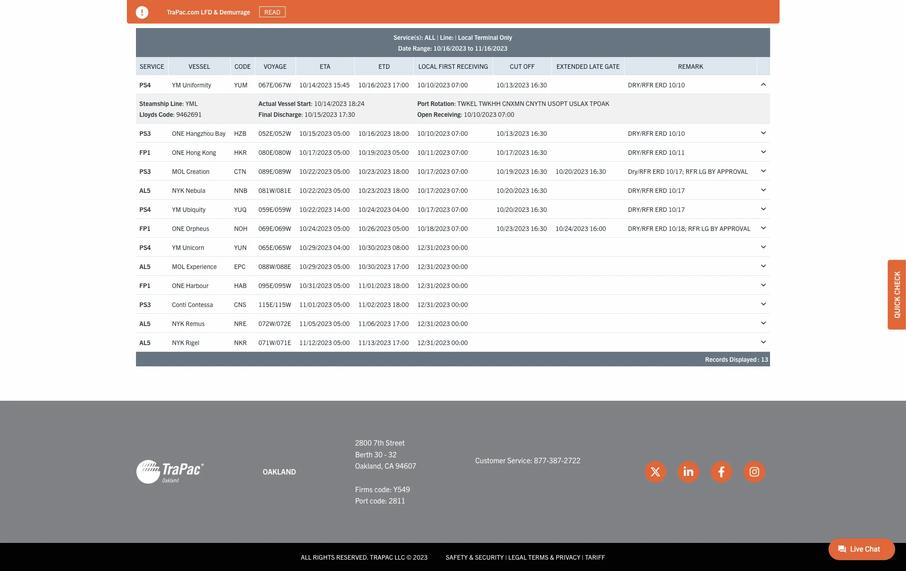 Task type: locate. For each thing, give the bounding box(es) containing it.
2 vertical spatial 10/17/2023 07:00
[[418, 205, 468, 213]]

10/22/2023 14:00
[[299, 205, 350, 213]]

dry/rfr erd 10/10 up dry/rfr erd 10/11
[[628, 129, 685, 137]]

10/24/2023 16:00
[[556, 224, 606, 233]]

12/31/2023 00:00 for 10/30/2023 17:00
[[418, 262, 468, 271]]

10/13/2023 16:30 up 10/17/2023 16:30
[[497, 129, 547, 137]]

10/13/2023 for 10/16/2023 18:00
[[497, 129, 529, 137]]

0 vertical spatial ps3
[[139, 129, 151, 137]]

10/13/2023 up 10/17/2023 16:30
[[497, 129, 529, 137]]

ctn
[[234, 167, 246, 175]]

hong
[[186, 148, 201, 156]]

2 10/13/2023 from the top
[[497, 129, 529, 137]]

footer containing 2800 7th street
[[0, 401, 906, 572]]

1 vertical spatial port
[[355, 497, 368, 506]]

16:30 up 10/19/2023 16:30
[[531, 148, 547, 156]]

18:00 for 10/20/2023 16:30
[[393, 186, 409, 194]]

10/16/2023
[[434, 44, 466, 52], [358, 81, 391, 89], [358, 129, 391, 137]]

0 vertical spatial 10/29/2023
[[299, 243, 332, 252]]

voyage
[[264, 62, 287, 70]]

1 vertical spatial 10/10
[[669, 129, 685, 137]]

fp1 for one harbour
[[139, 281, 151, 290]]

1 horizontal spatial vessel
[[189, 62, 210, 70]]

1 vertical spatial dry/rfr erd 10/17
[[628, 205, 685, 213]]

1 18:00 from the top
[[393, 129, 409, 137]]

1 10/23/2023 18:00 from the top
[[358, 167, 409, 175]]

1 10/30/2023 from the top
[[358, 243, 391, 252]]

1 vertical spatial local
[[419, 62, 437, 70]]

04:00 up 10/26/2023 05:00 in the top left of the page
[[393, 205, 409, 213]]

10/22/2023
[[299, 167, 332, 175], [299, 186, 332, 194], [299, 205, 332, 213]]

10/20/2023 for 10/23/2023 18:00
[[497, 186, 529, 194]]

vessel schedules oak
[[136, 6, 251, 24]]

cut
[[510, 62, 522, 70]]

2 vertical spatial fp1
[[139, 281, 151, 290]]

2 horizontal spatial vessel
[[278, 99, 296, 108]]

steamship line : yml lloyds code : 9462691
[[139, 99, 202, 118]]

1 mol from the top
[[172, 167, 185, 175]]

05:00 for 052e/052w
[[334, 129, 350, 137]]

1 ym from the top
[[172, 81, 181, 89]]

2 ps3 from the top
[[139, 167, 151, 175]]

18:00 up 10/19/2023 05:00
[[393, 129, 409, 137]]

all
[[425, 33, 436, 41]]

port down firms
[[355, 497, 368, 506]]

2 dry/rfr erd 10/17 from the top
[[628, 205, 685, 213]]

16:30 down 10/19/2023 16:30
[[531, 186, 547, 194]]

10/17/2023 07:00
[[418, 167, 468, 175], [418, 186, 468, 194], [418, 205, 468, 213]]

10/30/2023 down 10/30/2023 08:00
[[358, 262, 391, 271]]

16:30 for 067e/067w
[[531, 81, 547, 89]]

0 horizontal spatial &
[[214, 8, 218, 16]]

& right terms on the bottom right
[[550, 554, 554, 562]]

10/22/2023 05:00
[[299, 167, 350, 175], [299, 186, 350, 194]]

1 10/22/2023 05:00 from the top
[[299, 167, 350, 175]]

07:00 for 089e/089w
[[452, 167, 468, 175]]

1 vertical spatial 10/14/2023
[[314, 99, 347, 108]]

1 vertical spatial approval
[[720, 224, 751, 233]]

0 vertical spatial 10/23/2023 18:00
[[358, 167, 409, 175]]

dry/rfr erd 10/17 for 10/23/2023 18:00
[[628, 186, 685, 194]]

al5
[[139, 186, 151, 194], [139, 262, 151, 271], [139, 320, 151, 328], [139, 339, 151, 347]]

10/24/2023 for 10/24/2023 04:00
[[358, 205, 391, 213]]

local down range:
[[419, 62, 437, 70]]

1 horizontal spatial port
[[418, 99, 429, 108]]

3 12/31/2023 00:00 from the top
[[418, 281, 468, 290]]

1 vertical spatial 04:00
[[334, 243, 350, 252]]

2 vertical spatial vessel
[[278, 99, 296, 108]]

4 al5 from the top
[[139, 339, 151, 347]]

10/23/2023 18:00 down 10/19/2023 05:00
[[358, 167, 409, 175]]

3 17:00 from the top
[[393, 320, 409, 328]]

3 one from the top
[[172, 224, 185, 233]]

1 vertical spatial 10/22/2023
[[299, 186, 332, 194]]

1 10/22/2023 from the top
[[299, 167, 332, 175]]

2 fp1 from the top
[[139, 224, 151, 233]]

1 vertical spatial 10/23/2023
[[358, 186, 391, 194]]

10/10/2023
[[418, 81, 450, 89], [464, 110, 497, 118], [418, 129, 450, 137]]

1 vertical spatial 11/01/2023
[[299, 301, 332, 309]]

1 vertical spatial ps4
[[139, 205, 151, 213]]

10/20/2023 for 10/24/2023 04:00
[[497, 205, 529, 213]]

lg right 10/17;
[[699, 167, 707, 175]]

0 vertical spatial dry/rfr erd 10/17
[[628, 186, 685, 194]]

3 nyk from the top
[[172, 339, 184, 347]]

2 10/10 from the top
[[669, 129, 685, 137]]

1 fp1 from the top
[[139, 148, 151, 156]]

2 10/22/2023 05:00 from the top
[[299, 186, 350, 194]]

: left yml
[[182, 99, 184, 108]]

0 vertical spatial fp1
[[139, 148, 151, 156]]

displayed
[[730, 356, 757, 364]]

05:00 for 081w/081e
[[334, 186, 350, 194]]

receiving down rotation
[[434, 110, 461, 118]]

reserved.
[[336, 554, 369, 562]]

0 vertical spatial 04:00
[[393, 205, 409, 213]]

10/11/2023
[[418, 148, 450, 156]]

1 vertical spatial 10/10/2023
[[464, 110, 497, 118]]

4 12/31/2023 from the top
[[418, 301, 450, 309]]

10/10/2023 for 17:00
[[418, 81, 450, 89]]

07:00 for 069e/069w
[[452, 224, 468, 233]]

0 vertical spatial 10/16/2023
[[434, 44, 466, 52]]

16:30 down 10/17/2023 16:30
[[531, 167, 547, 175]]

-
[[384, 450, 387, 459]]

one harbour
[[172, 281, 209, 290]]

10/16/2023 inside the service(s): all | line: | local terminal only date range: 10/16/2023 to 11/16/2023
[[434, 44, 466, 52]]

00:00 for 11/13/2023 17:00
[[452, 339, 468, 347]]

by right 10/17;
[[708, 167, 716, 175]]

1 vertical spatial 10/13/2023 16:30
[[497, 129, 547, 137]]

16:30 for 080e/080w
[[531, 148, 547, 156]]

& right lfd
[[214, 8, 218, 16]]

0 vertical spatial 10/30/2023
[[358, 243, 391, 252]]

1 vertical spatial 10/10/2023 07:00
[[418, 129, 468, 137]]

05:00 for 072w/072e
[[334, 320, 350, 328]]

nyk remus
[[172, 320, 205, 328]]

18:00 up 11/02/2023 18:00
[[393, 281, 409, 290]]

remus
[[186, 320, 205, 328]]

1 10/17/2023 07:00 from the top
[[418, 167, 468, 175]]

1 horizontal spatial local
[[458, 33, 473, 41]]

10/23/2023 16:30
[[497, 224, 547, 233]]

0 vertical spatial 10/10
[[669, 81, 685, 89]]

16:30 up "cnytn"
[[531, 81, 547, 89]]

2 vertical spatial ps3
[[139, 301, 151, 309]]

1 dry/rfr from the top
[[628, 81, 654, 89]]

1 10/17 from the top
[[669, 186, 685, 194]]

2 12/31/2023 00:00 from the top
[[418, 262, 468, 271]]

: down twkel
[[461, 110, 463, 118]]

2722
[[564, 456, 581, 465]]

trapac
[[370, 554, 393, 562]]

ym left unicorn
[[172, 243, 181, 252]]

17:00
[[393, 81, 409, 89], [393, 262, 409, 271], [393, 320, 409, 328], [393, 339, 409, 347]]

0 vertical spatial local
[[458, 33, 473, 41]]

2 00:00 from the top
[[452, 262, 468, 271]]

10/20/2023
[[556, 167, 589, 175], [497, 186, 529, 194], [497, 205, 529, 213]]

1 12/31/2023 00:00 from the top
[[418, 243, 468, 252]]

one hong kong
[[172, 148, 216, 156]]

3 ps3 from the top
[[139, 301, 151, 309]]

6 12/31/2023 from the top
[[418, 339, 450, 347]]

0 vertical spatial 10/14/2023
[[299, 81, 332, 89]]

18:00 for 10/19/2023 16:30
[[393, 167, 409, 175]]

10/18/2023
[[418, 224, 450, 233]]

1 dry/rfr erd 10/10 from the top
[[628, 81, 685, 89]]

10/20/2023 16:30 for 04:00
[[497, 205, 547, 213]]

1 nyk from the top
[[172, 186, 184, 194]]

0 vertical spatial 10/13/2023
[[497, 81, 529, 89]]

ps4
[[139, 81, 151, 89], [139, 205, 151, 213], [139, 243, 151, 252]]

2 vertical spatial ym
[[172, 243, 181, 252]]

9462691
[[176, 110, 202, 118]]

11/02/2023
[[358, 301, 391, 309]]

10/19/2023 down 10/16/2023 18:00
[[358, 148, 391, 156]]

1 vertical spatial 10/17
[[669, 205, 685, 213]]

one left "hong"
[[172, 148, 185, 156]]

10/22/2023 05:00 up 10/22/2023 14:00
[[299, 186, 350, 194]]

erd for 069e/069w
[[655, 224, 667, 233]]

1 vertical spatial rfr
[[688, 224, 700, 233]]

©
[[407, 554, 412, 562]]

05:00 for 071w/071e
[[334, 339, 350, 347]]

0 vertical spatial dry/rfr erd 10/10
[[628, 81, 685, 89]]

1 vertical spatial 10/15/2023
[[299, 129, 332, 137]]

check
[[893, 271, 902, 295]]

rfr
[[686, 167, 698, 175], [688, 224, 700, 233]]

11/01/2023
[[358, 281, 391, 290], [299, 301, 332, 309]]

1 10/13/2023 16:30 from the top
[[497, 81, 547, 89]]

erd for 081w/081e
[[655, 186, 667, 194]]

10/22/2023 for 081w/081e
[[299, 186, 332, 194]]

1 ps3 from the top
[[139, 129, 151, 137]]

2 vertical spatial nyk
[[172, 339, 184, 347]]

: down line
[[173, 110, 175, 118]]

10/30/2023 down '10/26/2023'
[[358, 243, 391, 252]]

0 horizontal spatial 10/24/2023
[[299, 224, 332, 233]]

3 al5 from the top
[[139, 320, 151, 328]]

2811
[[389, 497, 406, 506]]

ym for ym uniformity
[[172, 81, 181, 89]]

1 al5 from the top
[[139, 186, 151, 194]]

2 10/30/2023 from the top
[[358, 262, 391, 271]]

10/31/2023 05:00
[[299, 281, 350, 290]]

0 vertical spatial 10/17
[[669, 186, 685, 194]]

0 vertical spatial port
[[418, 99, 429, 108]]

mol down ym unicorn
[[172, 262, 185, 271]]

2 10/17/2023 07:00 from the top
[[418, 186, 468, 194]]

0 horizontal spatial local
[[419, 62, 437, 70]]

1 vertical spatial 10/20/2023
[[497, 186, 529, 194]]

10/16/2023 up 10/19/2023 05:00
[[358, 129, 391, 137]]

rfr right 10/17;
[[686, 167, 698, 175]]

2023
[[413, 554, 428, 562]]

0 vertical spatial nyk
[[172, 186, 184, 194]]

10/19/2023 for 10/19/2023 05:00
[[358, 148, 391, 156]]

0 vertical spatial 10/17/2023 07:00
[[418, 167, 468, 175]]

4 00:00 from the top
[[452, 301, 468, 309]]

6 00:00 from the top
[[452, 339, 468, 347]]

1 10/10 from the top
[[669, 81, 685, 89]]

1 vertical spatial lg
[[702, 224, 709, 233]]

10/23/2023 18:00 for 089e/089w
[[358, 167, 409, 175]]

10/29/2023 up the 10/31/2023
[[299, 262, 332, 271]]

dry/rfr for 10/24/2023 04:00
[[628, 205, 654, 213]]

4 dry/rfr from the top
[[628, 186, 654, 194]]

10/16/2023 down etd
[[358, 81, 391, 89]]

05:00 up 14:00 at the top left
[[334, 186, 350, 194]]

ps4 down service
[[139, 81, 151, 89]]

1 vertical spatial 10/20/2023 16:30
[[497, 186, 547, 194]]

2 vertical spatial 10/20/2023
[[497, 205, 529, 213]]

10/16/2023 down the line:
[[434, 44, 466, 52]]

5 00:00 from the top
[[452, 320, 468, 328]]

12/31/2023 00:00 for 11/13/2023 17:00
[[418, 339, 468, 347]]

2 ym from the top
[[172, 205, 181, 213]]

1 vertical spatial 10/19/2023
[[497, 167, 529, 175]]

1 vertical spatial 10/13/2023
[[497, 129, 529, 137]]

07:00 for 059e/059w
[[452, 205, 468, 213]]

ps4 for ym unicorn
[[139, 243, 151, 252]]

2 10/22/2023 from the top
[[299, 186, 332, 194]]

2 one from the top
[[172, 148, 185, 156]]

dry/rfr erd 10/17 down dry/rfr
[[628, 186, 685, 194]]

vessel for vessel
[[189, 62, 210, 70]]

| left tariff "link"
[[582, 554, 584, 562]]

1 vertical spatial code:
[[370, 497, 387, 506]]

4 17:00 from the top
[[393, 339, 409, 347]]

04:00 down 10/24/2023 05:00
[[334, 243, 350, 252]]

17:00 for 10/30/2023 17:00
[[393, 262, 409, 271]]

11/01/2023 up the 11/05/2023
[[299, 301, 332, 309]]

10/22/2023 up 10/22/2023 14:00
[[299, 186, 332, 194]]

2 mol from the top
[[172, 262, 185, 271]]

ca
[[385, 462, 394, 471]]

3 ym from the top
[[172, 243, 181, 252]]

dry/rfr erd 10/10 for 10/16/2023 17:00
[[628, 81, 685, 89]]

footer
[[0, 401, 906, 572]]

0 vertical spatial 10/23/2023
[[358, 167, 391, 175]]

dry/rfr erd 10/17 up 10/18;
[[628, 205, 685, 213]]

0 vertical spatial lg
[[699, 167, 707, 175]]

line
[[170, 99, 182, 108]]

&
[[214, 8, 218, 16], [469, 554, 474, 562], [550, 554, 554, 562]]

receiving down to
[[457, 62, 488, 70]]

5 12/31/2023 00:00 from the top
[[418, 320, 468, 328]]

1 vertical spatial 10/29/2023
[[299, 262, 332, 271]]

1 vertical spatial vessel
[[189, 62, 210, 70]]

ubiquity
[[182, 205, 206, 213]]

0 vertical spatial 10/10/2023
[[418, 81, 450, 89]]

05:00 for 069e/069w
[[334, 224, 350, 233]]

6 dry/rfr from the top
[[628, 224, 654, 233]]

2 18:00 from the top
[[393, 167, 409, 175]]

2 vertical spatial ps4
[[139, 243, 151, 252]]

1 vertical spatial code
[[159, 110, 173, 118]]

10/15/2023 up 10/15/2023 05:00
[[305, 110, 337, 118]]

nyk left remus
[[172, 320, 184, 328]]

approval for dry/rfr erd 10/18; rfr lg by approval
[[720, 224, 751, 233]]

10/10 up 10/11
[[669, 129, 685, 137]]

5 18:00 from the top
[[393, 301, 409, 309]]

3 10/17/2023 07:00 from the top
[[418, 205, 468, 213]]

one left orpheus
[[172, 224, 185, 233]]

oakland,
[[355, 462, 383, 471]]

oak
[[229, 6, 251, 24]]

10/10/2023 up rotation
[[418, 81, 450, 89]]

10/10/2023 down twkhh
[[464, 110, 497, 118]]

05:00 down 17:30
[[334, 129, 350, 137]]

local
[[458, 33, 473, 41], [419, 62, 437, 70]]

10/10 down remark
[[669, 81, 685, 89]]

1 vertical spatial dry/rfr erd 10/10
[[628, 129, 685, 137]]

erd for 052e/052w
[[655, 129, 667, 137]]

1 one from the top
[[172, 129, 185, 137]]

10/13/2023 16:30 down cut off
[[497, 81, 547, 89]]

2 vertical spatial 10/20/2023 16:30
[[497, 205, 547, 213]]

by right 10/18;
[[711, 224, 718, 233]]

legal
[[509, 554, 527, 562]]

10/13/2023 down "cut"
[[497, 81, 529, 89]]

0 vertical spatial 10/22/2023 05:00
[[299, 167, 350, 175]]

12/31/2023 00:00 for 11/01/2023 18:00
[[418, 281, 468, 290]]

1 vertical spatial 10/17/2023 07:00
[[418, 186, 468, 194]]

one left hangzhou
[[172, 129, 185, 137]]

3 00:00 from the top
[[452, 281, 468, 290]]

12/31/2023 for 10/30/2023 17:00
[[418, 262, 450, 271]]

2 17:00 from the top
[[393, 262, 409, 271]]

2 12/31/2023 from the top
[[418, 262, 450, 271]]

1 vertical spatial by
[[711, 224, 718, 233]]

18:00 up 10/24/2023 04:00
[[393, 186, 409, 194]]

16:30 left the 10/24/2023 16:00
[[531, 224, 547, 233]]

05:00 up 08:00
[[393, 224, 409, 233]]

2 nyk from the top
[[172, 320, 184, 328]]

2 10/29/2023 from the top
[[299, 262, 332, 271]]

by
[[708, 167, 716, 175], [711, 224, 718, 233]]

11/02/2023 18:00
[[358, 301, 409, 309]]

2 10/13/2023 16:30 from the top
[[497, 129, 547, 137]]

2 al5 from the top
[[139, 262, 151, 271]]

1 vertical spatial 10/22/2023 05:00
[[299, 186, 350, 194]]

10/24/2023 up 10/29/2023 04:00
[[299, 224, 332, 233]]

2 dry/rfr from the top
[[628, 129, 654, 137]]

fp1
[[139, 148, 151, 156], [139, 224, 151, 233], [139, 281, 151, 290]]

0 vertical spatial 10/13/2023 16:30
[[497, 81, 547, 89]]

2 vertical spatial 10/16/2023
[[358, 129, 391, 137]]

tpoak
[[590, 99, 610, 108]]

3 18:00 from the top
[[393, 186, 409, 194]]

0 horizontal spatial 10/19/2023
[[358, 148, 391, 156]]

hzb
[[234, 129, 247, 137]]

0 horizontal spatial port
[[355, 497, 368, 506]]

10/29/2023 up 10/29/2023 05:00
[[299, 243, 332, 252]]

05:00 down 11/01/2023 05:00
[[334, 320, 350, 328]]

nyk for nyk rigel
[[172, 339, 184, 347]]

10/10/2023 inside port rotation : twkel twkhh cnxmn cnytn usopt uslax tpoak open receiving : 10/10/2023 07:00
[[464, 110, 497, 118]]

17:00 down 11/02/2023 18:00
[[393, 320, 409, 328]]

07:00 for 052e/052w
[[452, 129, 468, 137]]

uniformity
[[182, 81, 211, 89]]

17:00 for 11/06/2023 17:00
[[393, 320, 409, 328]]

1 10/13/2023 from the top
[[497, 81, 529, 89]]

vessel inside the actual vessel start : 10/14/2023 18:24 final discharge : 10/15/2023 17:30
[[278, 99, 296, 108]]

18:00 for 10/13/2023 16:30
[[393, 129, 409, 137]]

extended
[[557, 62, 588, 70]]

04:00 for 10/24/2023 04:00
[[393, 205, 409, 213]]

code: up 2811
[[375, 485, 392, 494]]

1 10/29/2023 from the top
[[299, 243, 332, 252]]

dry/rfr for 10/16/2023 18:00
[[628, 129, 654, 137]]

|
[[437, 33, 439, 41], [455, 33, 457, 41], [505, 554, 507, 562], [582, 554, 584, 562]]

2 horizontal spatial 10/24/2023
[[556, 224, 589, 233]]

erd for 067e/067w
[[655, 81, 667, 89]]

1 dry/rfr erd 10/17 from the top
[[628, 186, 685, 194]]

5 dry/rfr from the top
[[628, 205, 654, 213]]

yuq
[[234, 205, 247, 213]]

2 10/17 from the top
[[669, 205, 685, 213]]

6 12/31/2023 00:00 from the top
[[418, 339, 468, 347]]

5 12/31/2023 from the top
[[418, 320, 450, 328]]

18:00
[[393, 129, 409, 137], [393, 167, 409, 175], [393, 186, 409, 194], [393, 281, 409, 290], [393, 301, 409, 309]]

1 vertical spatial 10/16/2023
[[358, 81, 391, 89]]

off
[[524, 62, 535, 70]]

10/24/2023 left 16:00
[[556, 224, 589, 233]]

10/17/2023 07:00 for 089e/089w
[[418, 167, 468, 175]]

2 10/10/2023 07:00 from the top
[[418, 129, 468, 137]]

1 horizontal spatial 11/01/2023
[[358, 281, 391, 290]]

10/17 up 10/18;
[[669, 205, 685, 213]]

16:30 for 081w/081e
[[531, 186, 547, 194]]

3 10/22/2023 from the top
[[299, 205, 332, 213]]

yun
[[234, 243, 247, 252]]

10/14/2023
[[299, 81, 332, 89], [314, 99, 347, 108]]

steamship
[[139, 99, 169, 108]]

1 horizontal spatial 04:00
[[393, 205, 409, 213]]

10/22/2023 05:00 down 10/17/2023 05:00
[[299, 167, 350, 175]]

dry/rfr erd 10/17 for 10/24/2023 04:00
[[628, 205, 685, 213]]

2 vertical spatial 10/10/2023
[[418, 129, 450, 137]]

mol
[[172, 167, 185, 175], [172, 262, 185, 271]]

10/29/2023 for 10/29/2023 04:00
[[299, 243, 332, 252]]

ps4 for ym ubiquity
[[139, 205, 151, 213]]

16:30 up 10/17/2023 16:30
[[531, 129, 547, 137]]

ym left ubiquity
[[172, 205, 181, 213]]

05:00 down 10/31/2023 05:00
[[334, 301, 350, 309]]

local inside the service(s): all | line: | local terminal only date range: 10/16/2023 to 11/16/2023
[[458, 33, 473, 41]]

10/15/2023 05:00
[[299, 129, 350, 137]]

1 12/31/2023 from the top
[[418, 243, 450, 252]]

ym up line
[[172, 81, 181, 89]]

0 vertical spatial 10/10/2023 07:00
[[418, 81, 468, 89]]

10/23/2023 18:00 up 10/24/2023 04:00
[[358, 186, 409, 194]]

0 horizontal spatial 04:00
[[334, 243, 350, 252]]

1 vertical spatial 10/23/2023 18:00
[[358, 186, 409, 194]]

receiving
[[457, 62, 488, 70], [434, 110, 461, 118]]

05:00 down 11/05/2023 05:00
[[334, 339, 350, 347]]

1 ps4 from the top
[[139, 81, 151, 89]]

10/13/2023 for 10/16/2023 17:00
[[497, 81, 529, 89]]

one left harbour
[[172, 281, 185, 290]]

2 ps4 from the top
[[139, 205, 151, 213]]

0 vertical spatial 10/22/2023
[[299, 167, 332, 175]]

0 horizontal spatial 11/01/2023
[[299, 301, 332, 309]]

10/19/2023 down 10/17/2023 16:30
[[497, 167, 529, 175]]

1 vertical spatial mol
[[172, 262, 185, 271]]

4 18:00 from the top
[[393, 281, 409, 290]]

05:00 down 14:00 at the top left
[[334, 224, 350, 233]]

18:00 down 11/01/2023 18:00
[[393, 301, 409, 309]]

05:00 down 10/29/2023 05:00
[[334, 281, 350, 290]]

10/10/2023 up the 10/11/2023
[[418, 129, 450, 137]]

07:00 inside port rotation : twkel twkhh cnxmn cnytn usopt uslax tpoak open receiving : 10/10/2023 07:00
[[498, 110, 515, 118]]

1 17:00 from the top
[[393, 81, 409, 89]]

17:00 down 11/06/2023 17:00
[[393, 339, 409, 347]]

code down line
[[159, 110, 173, 118]]

11/01/2023 for 11/01/2023 18:00
[[358, 281, 391, 290]]

10/22/2023 05:00 for 081w/081e
[[299, 186, 350, 194]]

10/10/2023 07:00 up the 10/11/2023 07:00
[[418, 129, 468, 137]]

10/14/2023 down eta
[[299, 81, 332, 89]]

00:00 for 11/01/2023 18:00
[[452, 281, 468, 290]]

10/13/2023 16:30 for 18:00
[[497, 129, 547, 137]]

dry/rfr erd 10/10
[[628, 81, 685, 89], [628, 129, 685, 137]]

local up to
[[458, 33, 473, 41]]

10/17/2023 16:30
[[497, 148, 547, 156]]

ps4 left ym unicorn
[[139, 243, 151, 252]]

lg right 10/18;
[[702, 224, 709, 233]]

dry/rfr for 10/23/2023 18:00
[[628, 186, 654, 194]]

7th
[[374, 439, 384, 448]]

records displayed : 13
[[705, 356, 769, 364]]

2 10/23/2023 18:00 from the top
[[358, 186, 409, 194]]

: down 10/14/2023 15:45 at the left top of page
[[311, 99, 313, 108]]

16:30 left dry/rfr
[[590, 167, 606, 175]]

17:00 down date
[[393, 81, 409, 89]]

15:45
[[334, 81, 350, 89]]

1 horizontal spatial 10/19/2023
[[497, 167, 529, 175]]

erd for 059e/059w
[[655, 205, 667, 213]]

05:00 down 10/29/2023 04:00
[[334, 262, 350, 271]]

0 vertical spatial by
[[708, 167, 716, 175]]

4 12/31/2023 00:00 from the top
[[418, 301, 468, 309]]

dry/rfr for 10/26/2023 05:00
[[628, 224, 654, 233]]

0 vertical spatial code
[[235, 62, 251, 70]]

3 ps4 from the top
[[139, 243, 151, 252]]

tariff link
[[585, 554, 605, 562]]

16:30 for 059e/059w
[[531, 205, 547, 213]]

terms
[[528, 554, 549, 562]]

mol for mol creation
[[172, 167, 185, 175]]

3 12/31/2023 from the top
[[418, 281, 450, 290]]

10/16/2023 for 10/16/2023 18:00
[[358, 129, 391, 137]]

10/22/2023 up 10/24/2023 05:00
[[299, 205, 332, 213]]

10/17/2023 05:00
[[299, 148, 350, 156]]

1 vertical spatial fp1
[[139, 224, 151, 233]]

code up yum on the top left
[[235, 62, 251, 70]]

0 vertical spatial approval
[[717, 167, 748, 175]]

387-
[[549, 456, 564, 465]]

0 vertical spatial vessel
[[136, 6, 169, 24]]

12/31/2023 00:00 for 11/02/2023 18:00
[[418, 301, 468, 309]]

oakland image
[[136, 460, 204, 485]]

rfr right 10/18;
[[688, 224, 700, 233]]

remark
[[678, 62, 704, 70]]

0 vertical spatial rfr
[[686, 167, 698, 175]]

0 horizontal spatial vessel
[[136, 6, 169, 24]]

4 one from the top
[[172, 281, 185, 290]]

05:00 for 080e/080w
[[334, 148, 350, 156]]

1 10/10/2023 07:00 from the top
[[418, 81, 468, 89]]

10/24/2023 up '10/26/2023'
[[358, 205, 391, 213]]

00:00 for 11/06/2023 17:00
[[452, 320, 468, 328]]

2 dry/rfr erd 10/10 from the top
[[628, 129, 685, 137]]

16:30 for 052e/052w
[[531, 129, 547, 137]]

10/10/2023 07:00 up rotation
[[418, 81, 468, 89]]

one hangzhou bay
[[172, 129, 226, 137]]

1 vertical spatial 10/30/2023
[[358, 262, 391, 271]]

1 vertical spatial nyk
[[172, 320, 184, 328]]

05:00 for 115e/115w
[[334, 301, 350, 309]]

3 fp1 from the top
[[139, 281, 151, 290]]

receiving inside port rotation : twkel twkhh cnxmn cnytn usopt uslax tpoak open receiving : 10/10/2023 07:00
[[434, 110, 461, 118]]

11/12/2023 05:00
[[299, 339, 350, 347]]

cut off
[[510, 62, 535, 70]]

solid image
[[136, 6, 149, 19]]

17:00 down 08:00
[[393, 262, 409, 271]]

one orpheus
[[172, 224, 209, 233]]

0 vertical spatial ym
[[172, 81, 181, 89]]

demurrage
[[219, 8, 250, 16]]

quick check link
[[888, 260, 906, 330]]

11/06/2023 17:00
[[358, 320, 409, 328]]

| left legal
[[505, 554, 507, 562]]

1 00:00 from the top
[[452, 243, 468, 252]]

3 dry/rfr from the top
[[628, 148, 654, 156]]

16:30 up 10/23/2023 16:30
[[531, 205, 547, 213]]

dry/rfr erd 10/17; rfr lg by approval
[[628, 167, 748, 175]]



Task type: describe. For each thing, give the bounding box(es) containing it.
local first receiving
[[419, 62, 488, 70]]

only
[[500, 33, 512, 41]]

epc
[[234, 262, 246, 271]]

16:30 for 089e/089w
[[531, 167, 547, 175]]

10/22/2023 05:00 for 089e/089w
[[299, 167, 350, 175]]

port inside firms code:  y549 port code:  2811
[[355, 497, 368, 506]]

twkhh
[[479, 99, 501, 108]]

ym ubiquity
[[172, 205, 206, 213]]

18:24
[[348, 99, 365, 108]]

erd for 089e/089w
[[653, 167, 665, 175]]

twkel
[[458, 99, 477, 108]]

all rights reserved. trapac llc © 2023
[[301, 554, 428, 562]]

read
[[264, 8, 280, 16]]

orpheus
[[186, 224, 209, 233]]

10/23/2023 18:00 for 081w/081e
[[358, 186, 409, 194]]

10/19/2023 for 10/19/2023 16:30
[[497, 167, 529, 175]]

00:00 for 10/30/2023 08:00
[[452, 243, 468, 252]]

089e/089w
[[259, 167, 291, 175]]

11/01/2023 for 11/01/2023 05:00
[[299, 301, 332, 309]]

12/31/2023 for 10/30/2023 08:00
[[418, 243, 450, 252]]

11/13/2023 17:00
[[358, 339, 409, 347]]

2800
[[355, 439, 372, 448]]

0 vertical spatial 10/20/2023
[[556, 167, 589, 175]]

customer
[[476, 456, 506, 465]]

conti
[[172, 301, 186, 309]]

10/16/2023 for 10/16/2023 17:00
[[358, 81, 391, 89]]

10/10 for 10/16/2023 18:00
[[669, 129, 685, 137]]

12/31/2023 00:00 for 10/30/2023 08:00
[[418, 243, 468, 252]]

11/05/2023 05:00
[[299, 320, 350, 328]]

port inside port rotation : twkel twkhh cnxmn cnytn usopt uslax tpoak open receiving : 10/10/2023 07:00
[[418, 99, 429, 108]]

10/26/2023
[[358, 224, 391, 233]]

first
[[439, 62, 455, 70]]

date
[[398, 44, 411, 52]]

port rotation : twkel twkhh cnxmn cnytn usopt uslax tpoak open receiving : 10/10/2023 07:00
[[418, 99, 610, 118]]

approval for dry/rfr erd 10/17; rfr lg by approval
[[717, 167, 748, 175]]

one for one hong kong
[[172, 148, 185, 156]]

12/31/2023 for 11/13/2023 17:00
[[418, 339, 450, 347]]

hangzhou
[[186, 129, 214, 137]]

experience
[[186, 262, 217, 271]]

ym for ym unicorn
[[172, 243, 181, 252]]

fp1 for one hong kong
[[139, 148, 151, 156]]

12/31/2023 for 11/01/2023 18:00
[[418, 281, 450, 290]]

cns
[[234, 301, 246, 309]]

10/17 for 10/23/2023 18:00
[[669, 186, 685, 194]]

harbour
[[186, 281, 209, 290]]

10/24/2023 05:00
[[299, 224, 350, 233]]

12/31/2023 for 11/06/2023 17:00
[[418, 320, 450, 328]]

: down start
[[301, 110, 303, 118]]

contessa
[[188, 301, 213, 309]]

10/17/2023 for 089e/089w
[[418, 167, 450, 175]]

10/22/2023 for 059e/059w
[[299, 205, 332, 213]]

trapac.com lfd & demurrage
[[167, 8, 250, 16]]

17:00 for 10/16/2023 17:00
[[393, 81, 409, 89]]

10/26/2023 05:00
[[358, 224, 409, 233]]

05:00 for 095e/095w
[[334, 281, 350, 290]]

actual vessel start : 10/14/2023 18:24 final discharge : 10/15/2023 17:30
[[259, 99, 365, 118]]

088w/088e
[[259, 262, 291, 271]]

0 vertical spatial code:
[[375, 485, 392, 494]]

10/20/2023 16:30 for 18:00
[[497, 186, 547, 194]]

dry/rfr for 10/16/2023 17:00
[[628, 81, 654, 89]]

rigel
[[186, 339, 199, 347]]

: left twkel
[[454, 99, 456, 108]]

hab
[[234, 281, 247, 290]]

17:00 for 11/13/2023 17:00
[[393, 339, 409, 347]]

2 horizontal spatial &
[[550, 554, 554, 562]]

05:00 for 089e/089w
[[334, 167, 350, 175]]

final
[[259, 110, 272, 118]]

al5 for mol experience
[[139, 262, 151, 271]]

code inside the steamship line : yml lloyds code : 9462691
[[159, 110, 173, 118]]

10/16/2023 17:00
[[358, 81, 409, 89]]

10/24/2023 04:00
[[358, 205, 409, 213]]

service(s):
[[394, 33, 423, 41]]

ps3 for mol creation
[[139, 167, 151, 175]]

cnytn
[[526, 99, 546, 108]]

10/10/2023 07:00 for 18:00
[[418, 129, 468, 137]]

10/13/2023 16:30 for 17:00
[[497, 81, 547, 89]]

10/30/2023 for 10/30/2023 08:00
[[358, 243, 391, 252]]

16:30 for 069e/069w
[[531, 224, 547, 233]]

hkr
[[234, 148, 247, 156]]

fp1 for one orpheus
[[139, 224, 151, 233]]

nkr
[[234, 339, 247, 347]]

ps3 for one hangzhou bay
[[139, 129, 151, 137]]

etd
[[379, 62, 390, 70]]

10/29/2023 for 10/29/2023 05:00
[[299, 262, 332, 271]]

service
[[140, 62, 164, 70]]

nyk for nyk nebula
[[172, 186, 184, 194]]

11/06/2023
[[358, 320, 391, 328]]

10/10 for 10/16/2023 17:00
[[669, 81, 685, 89]]

security
[[475, 554, 504, 562]]

berth
[[355, 450, 373, 459]]

11/05/2023
[[299, 320, 332, 328]]

ym unicorn
[[172, 243, 204, 252]]

10/17 for 10/24/2023 04:00
[[669, 205, 685, 213]]

10/29/2023 05:00
[[299, 262, 350, 271]]

mol experience
[[172, 262, 217, 271]]

07:00 for 081w/081e
[[452, 186, 468, 194]]

12/31/2023 00:00 for 11/06/2023 17:00
[[418, 320, 468, 328]]

071w/071e
[[259, 339, 291, 347]]

10/24/2023 for 10/24/2023 05:00
[[299, 224, 332, 233]]

10/17/2023 07:00 for 059e/059w
[[418, 205, 468, 213]]

10/19/2023 16:30
[[497, 167, 547, 175]]

10/17;
[[666, 167, 685, 175]]

067e/067w
[[259, 81, 291, 89]]

ps3 for conti contessa
[[139, 301, 151, 309]]

10/23/2023 for 089e/089w
[[358, 167, 391, 175]]

11/01/2023 05:00
[[299, 301, 350, 309]]

10/23/2023 for 081w/081e
[[358, 186, 391, 194]]

usopt
[[548, 99, 568, 108]]

10/30/2023 08:00
[[358, 243, 409, 252]]

noh
[[234, 224, 248, 233]]

10/30/2023 for 10/30/2023 17:00
[[358, 262, 391, 271]]

07:00 for 067e/067w
[[452, 81, 468, 89]]

0 vertical spatial 10/20/2023 16:30
[[556, 167, 606, 175]]

lg for 10/17;
[[699, 167, 707, 175]]

lg for 10/18;
[[702, 224, 709, 233]]

1 horizontal spatial code
[[235, 62, 251, 70]]

by for 10/18;
[[711, 224, 718, 233]]

dry/rfr
[[628, 167, 651, 175]]

uslax
[[569, 99, 588, 108]]

12/31/2023 for 11/02/2023 18:00
[[418, 301, 450, 309]]

customer service: 877-387-2722
[[476, 456, 581, 465]]

vessel for vessel schedules oak
[[136, 6, 169, 24]]

0 vertical spatial receiving
[[457, 62, 488, 70]]

94607
[[396, 462, 417, 471]]

erd for 080e/080w
[[655, 148, 667, 156]]

: left 13
[[758, 356, 760, 364]]

| right the line:
[[455, 33, 457, 41]]

ps4 for ym uniformity
[[139, 81, 151, 89]]

schedules
[[172, 6, 226, 24]]

rfr for 10/17;
[[686, 167, 698, 175]]

creation
[[186, 167, 210, 175]]

10/17/2023 07:00 for 081w/081e
[[418, 186, 468, 194]]

unicorn
[[182, 243, 204, 252]]

| right all
[[437, 33, 439, 41]]

mol for mol experience
[[172, 262, 185, 271]]

firms
[[355, 485, 373, 494]]

records
[[705, 356, 728, 364]]

yum
[[234, 81, 248, 89]]

115e/115w
[[259, 301, 291, 309]]

one for one harbour
[[172, 281, 185, 290]]

10/16/2023 18:00
[[358, 129, 409, 137]]

service(s): all | line: | local terminal only date range: 10/16/2023 to 11/16/2023
[[394, 33, 512, 52]]

10/18/2023 07:00
[[418, 224, 468, 233]]

start
[[297, 99, 311, 108]]

nre
[[234, 320, 247, 328]]

al5 for nyk nebula
[[139, 186, 151, 194]]

11/01/2023 18:00
[[358, 281, 409, 290]]

04:00 for 10/29/2023 04:00
[[334, 243, 350, 252]]

one for one hangzhou bay
[[172, 129, 185, 137]]

one for one orpheus
[[172, 224, 185, 233]]

1 horizontal spatial &
[[469, 554, 474, 562]]

10/19/2023 05:00
[[358, 148, 409, 156]]

30
[[374, 450, 383, 459]]

discharge
[[274, 110, 301, 118]]

05:00 for 088w/088e
[[334, 262, 350, 271]]

read link
[[259, 6, 286, 17]]

quick
[[893, 297, 902, 318]]

10/15/2023 inside the actual vessel start : 10/14/2023 18:24 final discharge : 10/15/2023 17:30
[[305, 110, 337, 118]]

10/14/2023 inside the actual vessel start : 10/14/2023 18:24 final discharge : 10/15/2023 17:30
[[314, 99, 347, 108]]

dry/rfr for 10/19/2023 05:00
[[628, 148, 654, 156]]

dry/rfr erd 10/11
[[628, 148, 685, 156]]

10/24/2023 for 10/24/2023 16:00
[[556, 224, 589, 233]]

095e/095w
[[259, 281, 291, 290]]

069e/069w
[[259, 224, 291, 233]]

2 vertical spatial 10/23/2023
[[497, 224, 529, 233]]

al5 for nyk remus
[[139, 320, 151, 328]]

059e/059w
[[259, 205, 291, 213]]

05:00 down 10/16/2023 18:00
[[393, 148, 409, 156]]

10/11
[[669, 148, 685, 156]]



Task type: vqa. For each thing, say whether or not it's contained in the screenshot.


